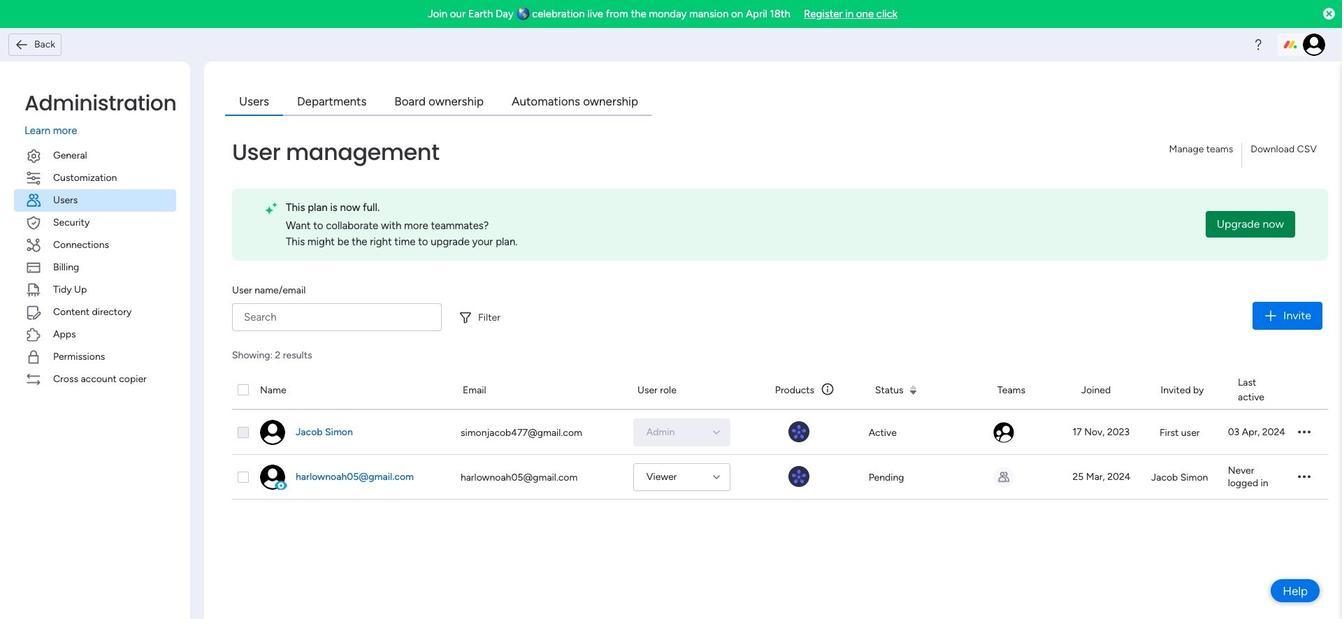 Task type: vqa. For each thing, say whether or not it's contained in the screenshot.
Tidy Up button
no



Task type: locate. For each thing, give the bounding box(es) containing it.
jacob simon image
[[260, 420, 285, 445]]

0 vertical spatial v2 ellipsis image
[[1298, 426, 1311, 439]]

1 row from the top
[[232, 371, 1328, 410]]

3 row from the top
[[232, 455, 1328, 500]]

Search text field
[[232, 303, 442, 331]]

row
[[232, 371, 1328, 410], [232, 410, 1328, 455], [232, 455, 1328, 500]]

back to workspace image
[[15, 38, 29, 52]]

row group
[[232, 410, 1328, 500]]

v2 ellipsis image
[[1298, 426, 1311, 439], [1298, 471, 1311, 484]]

1 v2 ellipsis image from the top
[[1298, 426, 1311, 439]]

upgrade stars new image
[[265, 200, 278, 218]]

v2 ellipsis image for 3rd row from the top of the page
[[1298, 471, 1311, 484]]

add or edit team image
[[993, 467, 1014, 488]]

grid
[[232, 371, 1328, 605]]

harlownoah05@gmail.com image
[[260, 465, 285, 490]]

2 v2 ellipsis image from the top
[[1298, 471, 1311, 484]]

v2 ellipsis image for second row from the bottom of the page
[[1298, 426, 1311, 439]]

jacob simon image
[[1303, 34, 1325, 56]]

1 vertical spatial v2 ellipsis image
[[1298, 471, 1311, 484]]



Task type: describe. For each thing, give the bounding box(es) containing it.
add or edit team image
[[993, 422, 1014, 443]]

2 row from the top
[[232, 410, 1328, 455]]

help image
[[1251, 38, 1265, 52]]



